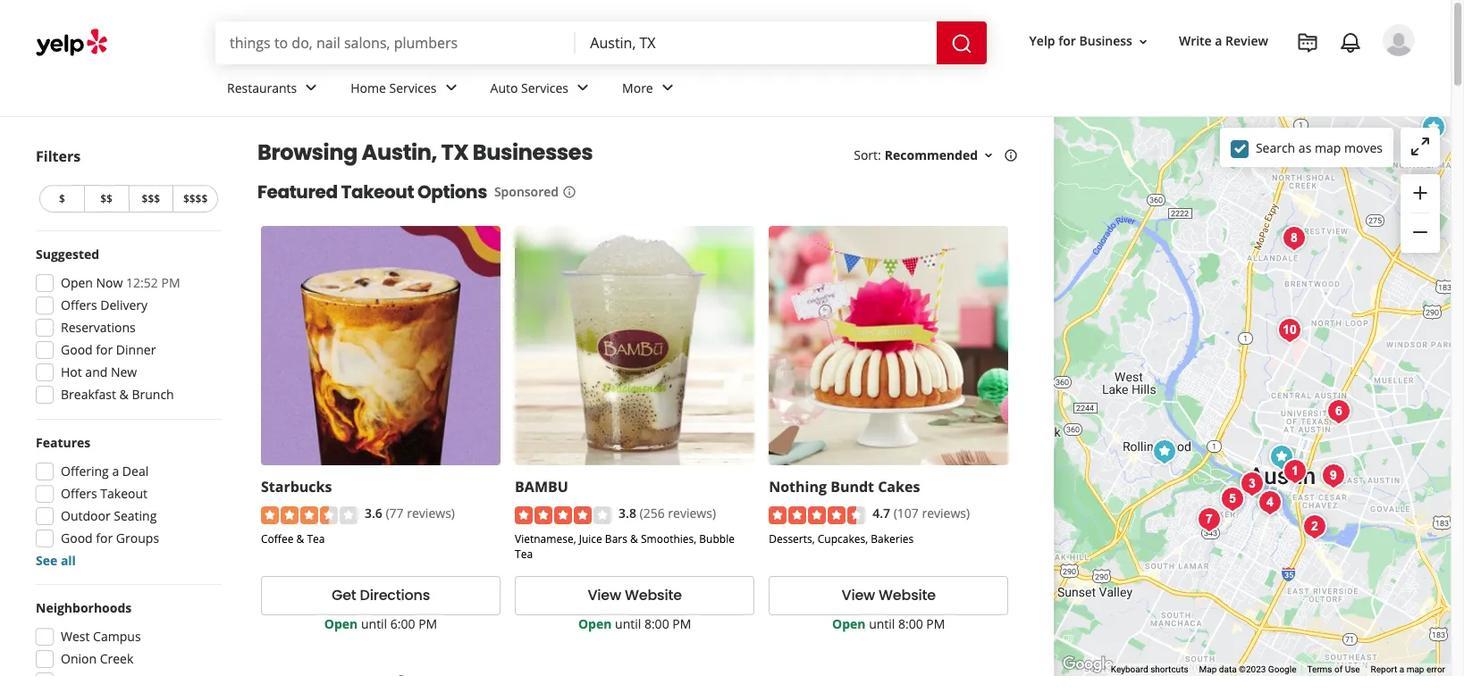 Task type: describe. For each thing, give the bounding box(es) containing it.
brunch
[[132, 386, 174, 403]]

a for write
[[1215, 33, 1222, 50]]

of
[[1335, 665, 1343, 675]]

view website link for nothing bundt cakes
[[769, 576, 1009, 615]]

services for auto services
[[521, 79, 569, 96]]

map region
[[847, 0, 1464, 677]]

coffee
[[261, 531, 294, 547]]

nothing
[[769, 477, 827, 497]]

seating
[[114, 508, 157, 525]]

takeout for featured
[[341, 180, 414, 205]]

$$
[[100, 191, 113, 206]]

see
[[36, 552, 57, 569]]

8:00 for bambu
[[644, 615, 669, 632]]

dinner
[[116, 341, 156, 358]]

open until 6:00 pm
[[324, 615, 437, 632]]

review
[[1226, 33, 1268, 50]]

report
[[1371, 665, 1397, 675]]

reviews) for bambu
[[668, 505, 716, 522]]

24 chevron down v2 image for more
[[657, 77, 678, 99]]

see all button
[[36, 552, 76, 569]]

bars
[[605, 531, 627, 547]]

map data ©2023 google
[[1199, 665, 1297, 675]]

home services
[[351, 79, 437, 96]]

$
[[59, 191, 65, 206]]

map for error
[[1407, 665, 1424, 675]]

starbucks link
[[261, 477, 332, 497]]

1618 asian fusion image
[[1297, 510, 1333, 545]]

good for good for dinner
[[61, 341, 93, 358]]

offering a deal
[[61, 463, 149, 480]]

and
[[85, 364, 108, 381]]

view for nothing bundt cakes
[[842, 585, 875, 606]]

keyboard shortcuts
[[1111, 665, 1188, 675]]

breakfast
[[61, 386, 116, 403]]

see all
[[36, 552, 76, 569]]

$ button
[[39, 185, 84, 213]]

yelp for business button
[[1022, 25, 1158, 58]]

sort:
[[854, 147, 881, 164]]

moonshine patio bar & grill image
[[1277, 454, 1313, 490]]

$$$ button
[[128, 185, 173, 213]]

all
[[61, 552, 76, 569]]

3.6
[[365, 505, 382, 522]]

starbucks image
[[1264, 440, 1300, 476]]

yelp
[[1029, 33, 1055, 50]]

12:52
[[126, 274, 158, 291]]

error
[[1427, 665, 1445, 675]]

bambu image
[[1416, 110, 1452, 146]]

terms of use
[[1307, 665, 1360, 675]]

offers delivery
[[61, 297, 148, 314]]

hot and new
[[61, 364, 137, 381]]

good for good for groups
[[61, 530, 93, 547]]

bundt
[[831, 477, 874, 497]]

open now 12:52 pm
[[61, 274, 180, 291]]

smoothies,
[[641, 531, 697, 547]]

vietnamese,
[[515, 531, 576, 547]]

for for groups
[[96, 530, 113, 547]]

auto services
[[490, 79, 569, 96]]

recommended
[[885, 147, 978, 164]]

terms
[[1307, 665, 1332, 675]]

reviews) for nothing bundt cakes
[[922, 505, 970, 522]]

recommended button
[[885, 147, 996, 164]]

view website link for bambu
[[515, 576, 755, 615]]

view for bambu
[[588, 585, 621, 606]]

4.7 (107 reviews)
[[873, 505, 970, 522]]

salty sow image
[[1321, 394, 1357, 430]]

(77
[[386, 505, 404, 522]]

$$$$
[[183, 191, 208, 206]]

view website for bambu
[[588, 585, 682, 606]]

write a review link
[[1172, 25, 1276, 58]]

breakfast & brunch
[[61, 386, 174, 403]]

open for starbucks
[[324, 615, 358, 632]]

expand map image
[[1410, 136, 1431, 157]]

google
[[1268, 665, 1297, 675]]

keyboard shortcuts button
[[1111, 664, 1188, 677]]

nothing bundt cakes
[[769, 477, 920, 497]]

user actions element
[[1015, 22, 1440, 132]]

get
[[332, 585, 356, 606]]

group containing suggested
[[30, 246, 222, 409]]

deal
[[122, 463, 149, 480]]

zoom out image
[[1410, 222, 1431, 243]]

open until 8:00 pm for bambu
[[578, 615, 691, 632]]

& inside vietnamese, juice bars & smoothies, bubble tea
[[630, 531, 638, 547]]

filters
[[36, 147, 81, 166]]

services for home services
[[389, 79, 437, 96]]

until for starbucks
[[361, 615, 387, 632]]

8:00 for nothing bundt cakes
[[898, 615, 923, 632]]

bakeries
[[871, 531, 914, 547]]

creek
[[100, 651, 133, 668]]

new
[[111, 364, 137, 381]]

16 info v2 image for browsing austin, tx businesses
[[1004, 148, 1018, 163]]

offers for offers delivery
[[61, 297, 97, 314]]

$$$
[[142, 191, 160, 206]]

featured
[[257, 180, 338, 205]]

nothing bundt cakes link
[[769, 477, 920, 497]]

home services link
[[336, 64, 476, 116]]

website for bambu
[[625, 585, 682, 606]]

shortcuts
[[1151, 665, 1188, 675]]

16 chevron down v2 image for yelp for business
[[1136, 35, 1150, 49]]

hot
[[61, 364, 82, 381]]

4.7 star rating image
[[769, 506, 865, 524]]

delivery
[[100, 297, 148, 314]]

desserts,
[[769, 531, 815, 547]]

write a review
[[1179, 33, 1268, 50]]

west campus
[[61, 628, 141, 645]]

open until 8:00 pm for nothing bundt cakes
[[832, 615, 945, 632]]

pm for nothing bundt cakes
[[926, 615, 945, 632]]

none field near
[[590, 33, 922, 53]]

& for coffee & tea get directions
[[296, 531, 304, 547]]

yelp for business
[[1029, 33, 1132, 50]]

open for nothing bundt cakes
[[832, 615, 866, 632]]

tea inside coffee & tea get directions
[[307, 531, 325, 547]]

for for business
[[1059, 33, 1076, 50]]

outdoor
[[61, 508, 111, 525]]

notifications image
[[1340, 32, 1361, 54]]

write
[[1179, 33, 1212, 50]]



Task type: vqa. For each thing, say whether or not it's contained in the screenshot.
Previous Icon on the top of the page
no



Task type: locate. For each thing, give the bounding box(es) containing it.
3.6 star rating image
[[261, 506, 358, 524]]

24 chevron down v2 image left auto
[[440, 77, 462, 99]]

$$$$ button
[[173, 185, 218, 213]]

aba - austin image
[[1252, 485, 1288, 521]]

groups
[[116, 530, 159, 547]]

0 vertical spatial takeout
[[341, 180, 414, 205]]

None search field
[[215, 21, 990, 64]]

campus
[[93, 628, 141, 645]]

view
[[588, 585, 621, 606], [842, 585, 875, 606]]

for for dinner
[[96, 341, 113, 358]]

1 horizontal spatial takeout
[[341, 180, 414, 205]]

2 view website from the left
[[842, 585, 936, 606]]

0 horizontal spatial tea
[[307, 531, 325, 547]]

24 chevron down v2 image for auto services
[[572, 77, 594, 99]]

2 horizontal spatial reviews)
[[922, 505, 970, 522]]

0 vertical spatial good
[[61, 341, 93, 358]]

restaurants
[[227, 79, 297, 96]]

1 horizontal spatial until
[[615, 615, 641, 632]]

0 horizontal spatial 8:00
[[644, 615, 669, 632]]

0 horizontal spatial website
[[625, 585, 682, 606]]

a left deal
[[112, 463, 119, 480]]

open inside "group"
[[61, 274, 93, 291]]

1 horizontal spatial view website
[[842, 585, 936, 606]]

1 horizontal spatial services
[[521, 79, 569, 96]]

3 reviews) from the left
[[922, 505, 970, 522]]

map
[[1315, 139, 1341, 156], [1407, 665, 1424, 675]]

for down outdoor seating
[[96, 530, 113, 547]]

24 chevron down v2 image right restaurants
[[301, 77, 322, 99]]

west
[[61, 628, 90, 645]]

& for breakfast & brunch
[[119, 386, 129, 403]]

16 info v2 image for featured takeout options
[[562, 185, 577, 199]]

1 vertical spatial takeout
[[100, 485, 148, 502]]

1 horizontal spatial view
[[842, 585, 875, 606]]

terms of use link
[[1307, 665, 1360, 675]]

offers for offers takeout
[[61, 485, 97, 502]]

good up hot
[[61, 341, 93, 358]]

pm
[[161, 274, 180, 291], [418, 615, 437, 632], [672, 615, 691, 632], [926, 615, 945, 632]]

services right auto
[[521, 79, 569, 96]]

16 chevron down v2 image inside yelp for business button
[[1136, 35, 1150, 49]]

good
[[61, 341, 93, 358], [61, 530, 93, 547]]

good up all on the bottom left of the page
[[61, 530, 93, 547]]

1 vertical spatial offers
[[61, 485, 97, 502]]

until down bakeries
[[869, 615, 895, 632]]

0 horizontal spatial services
[[389, 79, 437, 96]]

2 vertical spatial a
[[1400, 665, 1404, 675]]

use
[[1345, 665, 1360, 675]]

0 vertical spatial offers
[[61, 297, 97, 314]]

austin,
[[362, 138, 437, 167]]

4.7
[[873, 505, 890, 522]]

3 until from the left
[[869, 615, 895, 632]]

2 horizontal spatial &
[[630, 531, 638, 547]]

suerte image
[[1316, 459, 1352, 494]]

16 info v2 image right sponsored
[[562, 185, 577, 199]]

moves
[[1344, 139, 1383, 156]]

none field find
[[230, 33, 562, 53]]

2 services from the left
[[521, 79, 569, 96]]

0 horizontal spatial &
[[119, 386, 129, 403]]

& right coffee
[[296, 531, 304, 547]]

24 chevron down v2 image inside more link
[[657, 77, 678, 99]]

1 vertical spatial map
[[1407, 665, 1424, 675]]

0 horizontal spatial until
[[361, 615, 387, 632]]

uchiko image
[[1272, 313, 1308, 349]]

services inside home services link
[[389, 79, 437, 96]]

24 chevron down v2 image right more
[[657, 77, 678, 99]]

neighborhoods
[[36, 600, 132, 617]]

Near text field
[[590, 33, 922, 53]]

view website link
[[515, 576, 755, 615], [769, 576, 1009, 615]]

for right the yelp
[[1059, 33, 1076, 50]]

0 horizontal spatial takeout
[[100, 485, 148, 502]]

2 vertical spatial for
[[96, 530, 113, 547]]

cakes
[[878, 477, 920, 497]]

loro image
[[1192, 502, 1227, 538]]

until down vietnamese, juice bars & smoothies, bubble tea
[[615, 615, 641, 632]]

open for bambu
[[578, 615, 612, 632]]

auto
[[490, 79, 518, 96]]

1 horizontal spatial open until 8:00 pm
[[832, 615, 945, 632]]

view website for nothing bundt cakes
[[842, 585, 936, 606]]

bambu
[[515, 477, 568, 497]]

website down vietnamese, juice bars & smoothies, bubble tea
[[625, 585, 682, 606]]

16 chevron down v2 image
[[1136, 35, 1150, 49], [982, 148, 996, 163]]

2 horizontal spatial until
[[869, 615, 895, 632]]

24 chevron down v2 image inside restaurants link
[[301, 77, 322, 99]]

None field
[[230, 33, 562, 53], [590, 33, 922, 53]]

& right bars
[[630, 531, 638, 547]]

zoom in image
[[1410, 182, 1431, 204]]

reviews)
[[407, 505, 455, 522], [668, 505, 716, 522], [922, 505, 970, 522]]

1 vertical spatial for
[[96, 341, 113, 358]]

1 horizontal spatial 24 chevron down v2 image
[[657, 77, 678, 99]]

reservations
[[61, 319, 136, 336]]

0 horizontal spatial open until 8:00 pm
[[578, 615, 691, 632]]

coffee & tea get directions
[[261, 531, 430, 606]]

1 horizontal spatial 16 chevron down v2 image
[[1136, 35, 1150, 49]]

1 24 chevron down v2 image from the left
[[301, 77, 322, 99]]

1 horizontal spatial map
[[1407, 665, 1424, 675]]

for inside button
[[1059, 33, 1076, 50]]

8:00 down vietnamese, juice bars & smoothies, bubble tea
[[644, 615, 669, 632]]

1 24 chevron down v2 image from the left
[[572, 77, 594, 99]]

services right home
[[389, 79, 437, 96]]

2 none field from the left
[[590, 33, 922, 53]]

juice
[[579, 531, 602, 547]]

1 horizontal spatial 8:00
[[898, 615, 923, 632]]

outdoor seating
[[61, 508, 157, 525]]

1 horizontal spatial 16 info v2 image
[[1004, 148, 1018, 163]]

16 chevron down v2 image for recommended
[[982, 148, 996, 163]]

0 horizontal spatial 24 chevron down v2 image
[[301, 77, 322, 99]]

1 until from the left
[[361, 615, 387, 632]]

more
[[622, 79, 653, 96]]

map right as
[[1315, 139, 1341, 156]]

reviews) for starbucks
[[407, 505, 455, 522]]

1 vertical spatial 16 chevron down v2 image
[[982, 148, 996, 163]]

8:00 down bakeries
[[898, 615, 923, 632]]

view website link down vietnamese, juice bars & smoothies, bubble tea
[[515, 576, 755, 615]]

1 open until 8:00 pm from the left
[[578, 615, 691, 632]]

services inside auto services link
[[521, 79, 569, 96]]

odd duck image
[[1215, 482, 1251, 518]]

reviews) right (107
[[922, 505, 970, 522]]

16 chevron down v2 image right recommended
[[982, 148, 996, 163]]

offers
[[61, 297, 97, 314], [61, 485, 97, 502]]

a
[[1215, 33, 1222, 50], [112, 463, 119, 480], [1400, 665, 1404, 675]]

none field up business categories element
[[590, 33, 922, 53]]

open until 8:00 pm down vietnamese, juice bars & smoothies, bubble tea
[[578, 615, 691, 632]]

1 8:00 from the left
[[644, 615, 669, 632]]

2 open until 8:00 pm from the left
[[832, 615, 945, 632]]

barley swine image
[[1276, 221, 1312, 257]]

1 good from the top
[[61, 341, 93, 358]]

0 horizontal spatial a
[[112, 463, 119, 480]]

pm for starbucks
[[418, 615, 437, 632]]

pm for bambu
[[672, 615, 691, 632]]

1 horizontal spatial tea
[[515, 547, 533, 562]]

& inside "group"
[[119, 386, 129, 403]]

3.8 star rating image
[[515, 506, 611, 524]]

good for dinner
[[61, 341, 156, 358]]

1 reviews) from the left
[[407, 505, 455, 522]]

0 vertical spatial map
[[1315, 139, 1341, 156]]

desserts, cupcakes, bakeries
[[769, 531, 914, 547]]

open down suggested
[[61, 274, 93, 291]]

0 vertical spatial a
[[1215, 33, 1222, 50]]

6:00
[[390, 615, 415, 632]]

0 horizontal spatial 24 chevron down v2 image
[[572, 77, 594, 99]]

projects image
[[1297, 32, 1318, 54]]

(107
[[894, 505, 919, 522]]

group containing features
[[30, 434, 222, 570]]

good for groups
[[61, 530, 159, 547]]

0 horizontal spatial map
[[1315, 139, 1341, 156]]

tea down the 3.8 star rating image
[[515, 547, 533, 562]]

now
[[96, 274, 123, 291]]

takeout inside "group"
[[100, 485, 148, 502]]

businesses
[[473, 138, 593, 167]]

jeremy m. image
[[1383, 24, 1415, 56]]

sponsored
[[494, 183, 559, 200]]

1 website from the left
[[625, 585, 682, 606]]

1 view website from the left
[[588, 585, 682, 606]]

starbucks
[[261, 477, 332, 497]]

reviews) up smoothies,
[[668, 505, 716, 522]]

open
[[61, 274, 93, 291], [324, 615, 358, 632], [578, 615, 612, 632], [832, 615, 866, 632]]

google image
[[1058, 653, 1117, 677]]

a right the write
[[1215, 33, 1222, 50]]

group containing neighborhoods
[[30, 600, 222, 677]]

1 horizontal spatial none field
[[590, 33, 922, 53]]

24 chevron down v2 image right auto services
[[572, 77, 594, 99]]

1 none field from the left
[[230, 33, 562, 53]]

a right report
[[1400, 665, 1404, 675]]

0 horizontal spatial 16 info v2 image
[[562, 185, 577, 199]]

2 reviews) from the left
[[668, 505, 716, 522]]

a inside "group"
[[112, 463, 119, 480]]

1 services from the left
[[389, 79, 437, 96]]

view website down bakeries
[[842, 585, 936, 606]]

report a map error
[[1371, 665, 1445, 675]]

24 chevron down v2 image
[[301, 77, 322, 99], [440, 77, 462, 99]]

tea down 3.6 star rating image
[[307, 531, 325, 547]]

0 horizontal spatial reviews)
[[407, 505, 455, 522]]

1 horizontal spatial view website link
[[769, 576, 1009, 615]]

group
[[1401, 174, 1440, 253], [30, 246, 222, 409], [30, 434, 222, 570], [30, 600, 222, 677]]

2 view from the left
[[842, 585, 875, 606]]

8:00
[[644, 615, 669, 632], [898, 615, 923, 632]]

view down 'cupcakes,'
[[842, 585, 875, 606]]

website for nothing bundt cakes
[[879, 585, 936, 606]]

24 chevron down v2 image for restaurants
[[301, 77, 322, 99]]

24 chevron down v2 image inside home services link
[[440, 77, 462, 99]]

2 24 chevron down v2 image from the left
[[440, 77, 462, 99]]

business
[[1079, 33, 1132, 50]]

1 vertical spatial a
[[112, 463, 119, 480]]

24 chevron down v2 image inside auto services link
[[572, 77, 594, 99]]

search
[[1256, 139, 1295, 156]]

view down vietnamese, juice bars & smoothies, bubble tea
[[588, 585, 621, 606]]

open down get
[[324, 615, 358, 632]]

0 horizontal spatial view
[[588, 585, 621, 606]]

bubble
[[699, 531, 735, 547]]

data
[[1219, 665, 1237, 675]]

2 offers from the top
[[61, 485, 97, 502]]

search as map moves
[[1256, 139, 1383, 156]]

16 chevron down v2 image right business
[[1136, 35, 1150, 49]]

$$ button
[[84, 185, 128, 213]]

1 view from the left
[[588, 585, 621, 606]]

open until 8:00 pm
[[578, 615, 691, 632], [832, 615, 945, 632]]

vietnamese, juice bars & smoothies, bubble tea
[[515, 531, 735, 562]]

0 horizontal spatial view website
[[588, 585, 682, 606]]

map left error
[[1407, 665, 1424, 675]]

map for moves
[[1315, 139, 1341, 156]]

onion creek
[[61, 651, 133, 668]]

takeout for offers
[[100, 485, 148, 502]]

view website down vietnamese, juice bars & smoothies, bubble tea
[[588, 585, 682, 606]]

1 vertical spatial 16 info v2 image
[[562, 185, 577, 199]]

1 horizontal spatial 24 chevron down v2 image
[[440, 77, 462, 99]]

tx
[[441, 138, 469, 167]]

16 info v2 image
[[1004, 148, 1018, 163], [562, 185, 577, 199]]

open down vietnamese, juice bars & smoothies, bubble tea
[[578, 615, 612, 632]]

none field up home services
[[230, 33, 562, 53]]

takeout up the seating
[[100, 485, 148, 502]]

0 vertical spatial for
[[1059, 33, 1076, 50]]

until for nothing bundt cakes
[[869, 615, 895, 632]]

©2023
[[1239, 665, 1266, 675]]

0 horizontal spatial view website link
[[515, 576, 755, 615]]

& down new
[[119, 386, 129, 403]]

until left 6:00 at the bottom left
[[361, 615, 387, 632]]

& inside coffee & tea get directions
[[296, 531, 304, 547]]

view website link down bakeries
[[769, 576, 1009, 615]]

16 chevron down v2 image inside the recommended dropdown button
[[982, 148, 996, 163]]

0 horizontal spatial none field
[[230, 33, 562, 53]]

search image
[[951, 33, 972, 54]]

offers down offering
[[61, 485, 97, 502]]

nothing bundt cakes image
[[1147, 434, 1183, 470]]

offers up reservations
[[61, 297, 97, 314]]

3.6 (77 reviews)
[[365, 505, 455, 522]]

website down bakeries
[[879, 585, 936, 606]]

open down 'cupcakes,'
[[832, 615, 866, 632]]

1 horizontal spatial &
[[296, 531, 304, 547]]

open until 8:00 pm down bakeries
[[832, 615, 945, 632]]

1 horizontal spatial a
[[1215, 33, 1222, 50]]

a for report
[[1400, 665, 1404, 675]]

2 8:00 from the left
[[898, 615, 923, 632]]

takeout down austin,
[[341, 180, 414, 205]]

tea inside vietnamese, juice bars & smoothies, bubble tea
[[515, 547, 533, 562]]

24 chevron down v2 image for home services
[[440, 77, 462, 99]]

2 good from the top
[[61, 530, 93, 547]]

suggested
[[36, 246, 99, 263]]

bambu link
[[515, 477, 568, 497]]

until for bambu
[[615, 615, 641, 632]]

1 offers from the top
[[61, 297, 97, 314]]

as
[[1299, 139, 1312, 156]]

1 horizontal spatial website
[[879, 585, 936, 606]]

1 horizontal spatial reviews)
[[668, 505, 716, 522]]

Find text field
[[230, 33, 562, 53]]

2 website from the left
[[879, 585, 936, 606]]

for up "hot and new"
[[96, 341, 113, 358]]

terry black's barbecue image
[[1234, 467, 1270, 502]]

features
[[36, 434, 91, 451]]

for
[[1059, 33, 1076, 50], [96, 341, 113, 358], [96, 530, 113, 547]]

2 horizontal spatial a
[[1400, 665, 1404, 675]]

1 view website link from the left
[[515, 576, 755, 615]]

1 vertical spatial good
[[61, 530, 93, 547]]

services
[[389, 79, 437, 96], [521, 79, 569, 96]]

16 info v2 image right the recommended dropdown button
[[1004, 148, 1018, 163]]

24 chevron down v2 image
[[572, 77, 594, 99], [657, 77, 678, 99]]

3.8 (256 reviews)
[[619, 505, 716, 522]]

onion
[[61, 651, 97, 668]]

business categories element
[[213, 64, 1415, 116]]

reviews) right (77
[[407, 505, 455, 522]]

2 until from the left
[[615, 615, 641, 632]]

0 horizontal spatial 16 chevron down v2 image
[[982, 148, 996, 163]]

map
[[1199, 665, 1217, 675]]

a for offering
[[112, 463, 119, 480]]

0 vertical spatial 16 info v2 image
[[1004, 148, 1018, 163]]

restaurants link
[[213, 64, 336, 116]]

auto services link
[[476, 64, 608, 116]]

2 view website link from the left
[[769, 576, 1009, 615]]

options
[[417, 180, 487, 205]]

2 24 chevron down v2 image from the left
[[657, 77, 678, 99]]

0 vertical spatial 16 chevron down v2 image
[[1136, 35, 1150, 49]]



